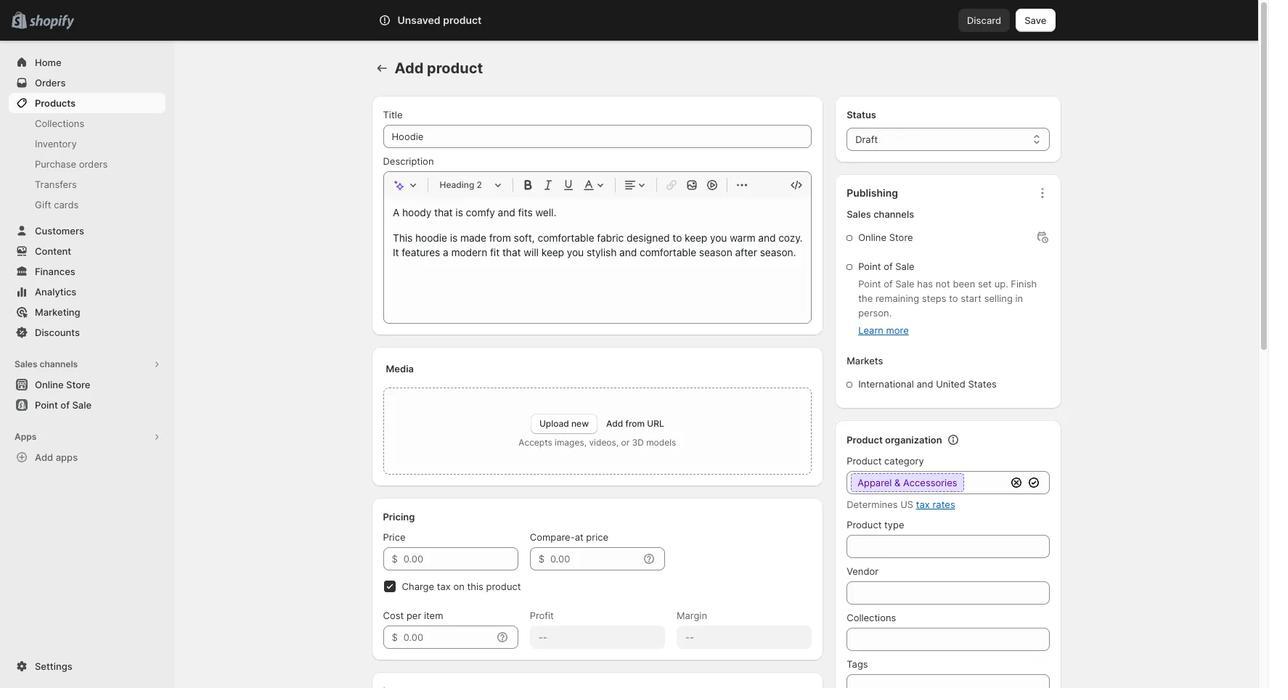 Task type: locate. For each thing, give the bounding box(es) containing it.
add left the from
[[607, 418, 623, 429]]

0 vertical spatial store
[[890, 232, 913, 243]]

organization
[[885, 434, 943, 446]]

sales channels inside sales channels button
[[15, 359, 78, 370]]

to
[[949, 293, 958, 304]]

2 vertical spatial point
[[35, 399, 58, 411]]

compare-at price
[[530, 532, 609, 543]]

sales down publishing
[[847, 208, 871, 220]]

add for add product
[[395, 60, 424, 77]]

0 vertical spatial tax
[[916, 499, 930, 511]]

channels down publishing
[[874, 208, 915, 220]]

product
[[847, 434, 883, 446], [847, 455, 882, 467], [847, 519, 882, 531]]

1 vertical spatial sales channels
[[15, 359, 78, 370]]

Cost per item text field
[[404, 626, 492, 649]]

sales down discounts
[[15, 359, 37, 370]]

accepts images, videos, or 3d models
[[519, 437, 676, 448]]

online
[[859, 232, 887, 243], [35, 379, 64, 391]]

collections
[[35, 118, 84, 129], [847, 612, 897, 624]]

online down publishing
[[859, 232, 887, 243]]

$ down compare-
[[539, 553, 545, 565]]

unsaved product
[[398, 14, 482, 26]]

and
[[917, 378, 934, 390]]

transfers link
[[9, 174, 166, 195]]

online store button
[[0, 375, 174, 395]]

marketing link
[[9, 302, 166, 322]]

0 horizontal spatial sales channels
[[15, 359, 78, 370]]

Margin text field
[[677, 626, 812, 649]]

product up product category
[[847, 434, 883, 446]]

item
[[424, 610, 443, 622]]

1 horizontal spatial online
[[859, 232, 887, 243]]

3 product from the top
[[847, 519, 882, 531]]

save button
[[1016, 9, 1056, 32]]

3d
[[632, 437, 644, 448]]

discard button
[[959, 9, 1010, 32]]

pricing
[[383, 511, 415, 523]]

0 vertical spatial online store
[[859, 232, 913, 243]]

product down search
[[427, 60, 483, 77]]

shopify image
[[29, 15, 74, 30]]

customers
[[35, 225, 84, 237]]

collections up inventory
[[35, 118, 84, 129]]

unsaved
[[398, 14, 441, 26]]

product organization
[[847, 434, 943, 446]]

1 horizontal spatial add
[[395, 60, 424, 77]]

Vendor text field
[[847, 582, 1050, 605]]

search button
[[419, 9, 840, 32]]

$
[[392, 553, 398, 565], [539, 553, 545, 565], [392, 632, 398, 644]]

2 vertical spatial product
[[486, 581, 521, 593]]

tax left on at the bottom left of page
[[437, 581, 451, 593]]

or
[[621, 437, 630, 448]]

1 vertical spatial online
[[35, 379, 64, 391]]

0 vertical spatial add
[[395, 60, 424, 77]]

channels down discounts
[[40, 359, 78, 370]]

discard
[[967, 15, 1002, 26]]

point of sale has not been set up. finish the remaining steps to start selling in person. learn more
[[859, 278, 1037, 336]]

orders
[[79, 158, 108, 170]]

content link
[[9, 241, 166, 261]]

online store up point of sale link
[[35, 379, 90, 391]]

0 horizontal spatial online
[[35, 379, 64, 391]]

2 vertical spatial sale
[[72, 399, 92, 411]]

set
[[978, 278, 992, 290]]

add left the apps at the bottom left
[[35, 452, 53, 463]]

sale
[[896, 261, 915, 272], [896, 278, 915, 290], [72, 399, 92, 411]]

learn more link
[[859, 325, 909, 336]]

cards
[[54, 199, 79, 211]]

store inside button
[[66, 379, 90, 391]]

point inside button
[[35, 399, 58, 411]]

0 vertical spatial product
[[847, 434, 883, 446]]

settings
[[35, 661, 72, 673]]

sales channels down publishing
[[847, 208, 915, 220]]

tags
[[847, 659, 868, 670]]

1 horizontal spatial sales channels
[[847, 208, 915, 220]]

international and united states
[[859, 378, 997, 390]]

collections inside 'link'
[[35, 118, 84, 129]]

product
[[443, 14, 482, 26], [427, 60, 483, 77], [486, 581, 521, 593]]

finish
[[1011, 278, 1037, 290]]

learn
[[859, 325, 884, 336]]

determines us tax rates
[[847, 499, 956, 511]]

rates
[[933, 499, 956, 511]]

point of sale inside button
[[35, 399, 92, 411]]

store down publishing
[[890, 232, 913, 243]]

1 vertical spatial sale
[[896, 278, 915, 290]]

online up point of sale link
[[35, 379, 64, 391]]

2 horizontal spatial add
[[607, 418, 623, 429]]

1 vertical spatial online store
[[35, 379, 90, 391]]

start
[[961, 293, 982, 304]]

0 vertical spatial channels
[[874, 208, 915, 220]]

products link
[[9, 93, 166, 113]]

settings link
[[9, 657, 166, 677]]

product down product organization
[[847, 455, 882, 467]]

of inside button
[[61, 399, 70, 411]]

orders link
[[9, 73, 166, 93]]

Title text field
[[383, 125, 812, 148]]

$ down price
[[392, 553, 398, 565]]

accepts
[[519, 437, 553, 448]]

inventory
[[35, 138, 77, 150]]

discounts link
[[9, 322, 166, 343]]

online store
[[859, 232, 913, 243], [35, 379, 90, 391]]

1 vertical spatial store
[[66, 379, 90, 391]]

add for add from url
[[607, 418, 623, 429]]

Product type text field
[[847, 535, 1050, 559]]

1 vertical spatial point
[[859, 278, 881, 290]]

1 vertical spatial of
[[884, 278, 893, 290]]

this
[[467, 581, 484, 593]]

add
[[395, 60, 424, 77], [607, 418, 623, 429], [35, 452, 53, 463]]

0 vertical spatial online
[[859, 232, 887, 243]]

0 horizontal spatial online store
[[35, 379, 90, 391]]

transfers
[[35, 179, 77, 190]]

gift cards
[[35, 199, 79, 211]]

product for product category
[[847, 455, 882, 467]]

product right this
[[486, 581, 521, 593]]

compare-
[[530, 532, 575, 543]]

1 vertical spatial product
[[427, 60, 483, 77]]

Profit text field
[[530, 626, 665, 649]]

point of sale
[[859, 261, 915, 272], [35, 399, 92, 411]]

2 vertical spatial product
[[847, 519, 882, 531]]

determines
[[847, 499, 898, 511]]

0 horizontal spatial collections
[[35, 118, 84, 129]]

1 product from the top
[[847, 434, 883, 446]]

1 vertical spatial collections
[[847, 612, 897, 624]]

of inside 'point of sale has not been set up. finish the remaining steps to start selling in person. learn more'
[[884, 278, 893, 290]]

Collections text field
[[847, 628, 1050, 652]]

product right unsaved
[[443, 14, 482, 26]]

0 horizontal spatial channels
[[40, 359, 78, 370]]

the
[[859, 293, 873, 304]]

point of sale down online store button
[[35, 399, 92, 411]]

2 product from the top
[[847, 455, 882, 467]]

0 vertical spatial collections
[[35, 118, 84, 129]]

online store down publishing
[[859, 232, 913, 243]]

0 vertical spatial sales
[[847, 208, 871, 220]]

0 horizontal spatial tax
[[437, 581, 451, 593]]

store
[[890, 232, 913, 243], [66, 379, 90, 391]]

0 vertical spatial product
[[443, 14, 482, 26]]

status
[[847, 109, 877, 121]]

add inside button
[[35, 452, 53, 463]]

0 horizontal spatial store
[[66, 379, 90, 391]]

point
[[859, 261, 881, 272], [859, 278, 881, 290], [35, 399, 58, 411]]

1 vertical spatial product
[[847, 455, 882, 467]]

1 horizontal spatial point of sale
[[859, 261, 915, 272]]

store down sales channels button
[[66, 379, 90, 391]]

us
[[901, 499, 914, 511]]

1 vertical spatial add
[[607, 418, 623, 429]]

0 horizontal spatial add
[[35, 452, 53, 463]]

2 vertical spatial add
[[35, 452, 53, 463]]

2 vertical spatial of
[[61, 399, 70, 411]]

0 horizontal spatial sales
[[15, 359, 37, 370]]

sale inside button
[[72, 399, 92, 411]]

collections down 'vendor'
[[847, 612, 897, 624]]

profit
[[530, 610, 554, 622]]

product for product organization
[[847, 434, 883, 446]]

price
[[383, 532, 406, 543]]

sales channels
[[847, 208, 915, 220], [15, 359, 78, 370]]

product for product type
[[847, 519, 882, 531]]

save
[[1025, 15, 1047, 26]]

add up title on the left top of page
[[395, 60, 424, 77]]

1 vertical spatial channels
[[40, 359, 78, 370]]

new
[[572, 418, 589, 429]]

channels
[[874, 208, 915, 220], [40, 359, 78, 370]]

1 horizontal spatial collections
[[847, 612, 897, 624]]

heading 2 button
[[434, 176, 507, 194]]

tax
[[916, 499, 930, 511], [437, 581, 451, 593]]

1 horizontal spatial online store
[[859, 232, 913, 243]]

videos,
[[589, 437, 619, 448]]

Compare-at price text field
[[551, 548, 639, 571]]

product down determines
[[847, 519, 882, 531]]

sales channels down discounts
[[15, 359, 78, 370]]

1 vertical spatial sales
[[15, 359, 37, 370]]

0 vertical spatial point of sale
[[859, 261, 915, 272]]

tax right us
[[916, 499, 930, 511]]

product category
[[847, 455, 925, 467]]

$ down cost
[[392, 632, 398, 644]]

1 vertical spatial point of sale
[[35, 399, 92, 411]]

Price text field
[[404, 548, 518, 571]]

0 horizontal spatial point of sale
[[35, 399, 92, 411]]

point of sale up the 'remaining'
[[859, 261, 915, 272]]



Task type: describe. For each thing, give the bounding box(es) containing it.
gift cards link
[[9, 195, 166, 215]]

description
[[383, 155, 434, 167]]

1 horizontal spatial channels
[[874, 208, 915, 220]]

up.
[[995, 278, 1009, 290]]

upload new
[[540, 418, 589, 429]]

category
[[885, 455, 925, 467]]

more
[[886, 325, 909, 336]]

point of sale button
[[0, 395, 174, 415]]

purchase orders
[[35, 158, 108, 170]]

content
[[35, 245, 71, 257]]

has
[[918, 278, 933, 290]]

finances link
[[9, 261, 166, 282]]

$ for compare-at price
[[539, 553, 545, 565]]

charge tax on this product
[[402, 581, 521, 593]]

online inside button
[[35, 379, 64, 391]]

vendor
[[847, 566, 879, 577]]

point of sale link
[[9, 395, 166, 415]]

url
[[647, 418, 664, 429]]

been
[[953, 278, 976, 290]]

inventory link
[[9, 134, 166, 154]]

draft
[[856, 134, 878, 145]]

purchase orders link
[[9, 154, 166, 174]]

add from url
[[607, 418, 664, 429]]

Tags text field
[[847, 675, 1050, 689]]

home
[[35, 57, 61, 68]]

point inside 'point of sale has not been set up. finish the remaining steps to start selling in person. learn more'
[[859, 278, 881, 290]]

online store inside button
[[35, 379, 90, 391]]

1 horizontal spatial store
[[890, 232, 913, 243]]

steps
[[922, 293, 947, 304]]

add from url button
[[607, 418, 664, 429]]

analytics
[[35, 286, 76, 298]]

markets
[[847, 355, 884, 367]]

product type
[[847, 519, 905, 531]]

product for unsaved product
[[443, 14, 482, 26]]

type
[[885, 519, 905, 531]]

sales inside button
[[15, 359, 37, 370]]

collections link
[[9, 113, 166, 134]]

finances
[[35, 266, 75, 277]]

$ for price
[[392, 553, 398, 565]]

cost per item
[[383, 610, 443, 622]]

margin
[[677, 610, 707, 622]]

product for add product
[[427, 60, 483, 77]]

heading 2
[[440, 179, 482, 190]]

charge
[[402, 581, 434, 593]]

title
[[383, 109, 403, 121]]

gift
[[35, 199, 51, 211]]

0 vertical spatial of
[[884, 261, 893, 272]]

products
[[35, 97, 76, 109]]

publishing
[[847, 187, 898, 199]]

upload
[[540, 418, 569, 429]]

0 vertical spatial sale
[[896, 261, 915, 272]]

cost
[[383, 610, 404, 622]]

orders
[[35, 77, 66, 89]]

not
[[936, 278, 951, 290]]

international
[[859, 378, 914, 390]]

united
[[936, 378, 966, 390]]

0 vertical spatial sales channels
[[847, 208, 915, 220]]

$ for cost per item
[[392, 632, 398, 644]]

person.
[[859, 307, 892, 319]]

at
[[575, 532, 584, 543]]

online store link
[[9, 375, 166, 395]]

0 vertical spatial point
[[859, 261, 881, 272]]

1 horizontal spatial sales
[[847, 208, 871, 220]]

add apps button
[[9, 447, 166, 468]]

Product category text field
[[847, 471, 1006, 495]]

on
[[454, 581, 465, 593]]

add for add apps
[[35, 452, 53, 463]]

sale inside 'point of sale has not been set up. finish the remaining steps to start selling in person. learn more'
[[896, 278, 915, 290]]

purchase
[[35, 158, 76, 170]]

home link
[[9, 52, 166, 73]]

customers link
[[9, 221, 166, 241]]

analytics link
[[9, 282, 166, 302]]

discounts
[[35, 327, 80, 338]]

channels inside button
[[40, 359, 78, 370]]

1 horizontal spatial tax
[[916, 499, 930, 511]]

apps
[[56, 452, 78, 463]]

2
[[477, 179, 482, 190]]

search
[[443, 15, 474, 26]]

apps
[[15, 431, 37, 442]]

1 vertical spatial tax
[[437, 581, 451, 593]]

from
[[626, 418, 645, 429]]

per
[[407, 610, 421, 622]]

upload new button
[[531, 414, 598, 434]]

models
[[647, 437, 676, 448]]

add apps
[[35, 452, 78, 463]]

selling
[[985, 293, 1013, 304]]



Task type: vqa. For each thing, say whether or not it's contained in the screenshot.
started to the bottom
no



